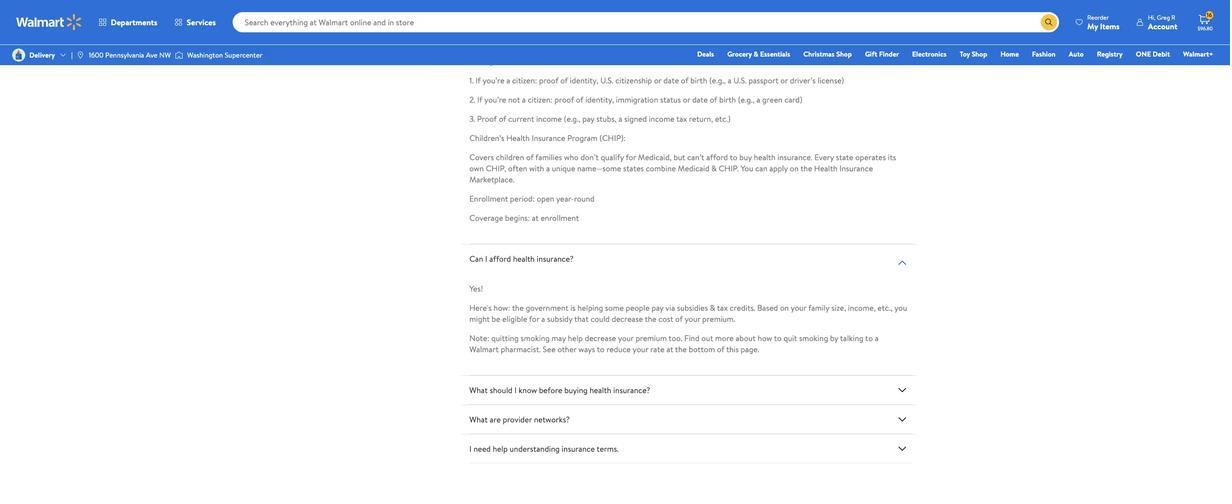 Task type: vqa. For each thing, say whether or not it's contained in the screenshot.
What are provider networks?'s What
yes



Task type: describe. For each thing, give the bounding box(es) containing it.
enrollment period: open year-round
[[469, 193, 595, 204]]

a inside note: quitting smoking may help decrease your premium too. find out more about how to quit smoking by talking to a walmart pharmacist. see other ways to reduce your rate at the bottom of this page.
[[875, 333, 879, 344]]

other
[[557, 344, 577, 355]]

delivery
[[29, 50, 55, 60]]

you're for not
[[484, 94, 506, 105]]

0 vertical spatial &
[[754, 49, 758, 59]]

what for what you need to enroll:
[[469, 56, 488, 67]]

by
[[830, 333, 838, 344]]

operates
[[855, 152, 886, 163]]

1 horizontal spatial or
[[683, 94, 690, 105]]

what are provider networks? image
[[896, 414, 908, 426]]

decrease inside note: quitting smoking may help decrease your premium too. find out more about how to quit smoking by talking to a walmart pharmacist. see other ways to reduce your rate at the bottom of this page.
[[585, 333, 616, 344]]

0 vertical spatial you
[[490, 56, 503, 67]]

often
[[508, 163, 527, 174]]

2 income from the left
[[649, 113, 675, 124]]

helping
[[578, 302, 603, 314]]

toy
[[960, 49, 970, 59]]

year-
[[556, 193, 574, 204]]

finder
[[879, 49, 899, 59]]

0 horizontal spatial afford
[[489, 253, 511, 265]]

here's how: the government is helping some people pay via subsidies & tax credits. based on your family size, income, etc., you might be eligible for a subsidy that could decrease the cost of your premium.
[[469, 302, 907, 325]]

the inside covers children of families who don't qualify for medicaid, but can't afford to buy health insurance. every state operates its own chip, often with a unique name—some states combine medicaid & chip. you can apply on the health insurance marketplace.
[[801, 163, 812, 174]]

of inside covers children of families who don't qualify for medicaid, but can't afford to buy health insurance. every state operates its own chip, often with a unique name—some states combine medicaid & chip. you can apply on the health insurance marketplace.
[[526, 152, 534, 163]]

1 horizontal spatial birth
[[719, 94, 736, 105]]

christmas
[[803, 49, 835, 59]]

3. proof of current income (e.g., pay stubs, a signed income tax return, etc.)
[[469, 113, 731, 124]]

2 smoking from the left
[[799, 333, 828, 344]]

gift
[[865, 49, 877, 59]]

to right ways
[[597, 344, 605, 355]]

2 horizontal spatial or
[[780, 75, 788, 86]]

2 vertical spatial (e.g.,
[[564, 113, 580, 124]]

unique
[[552, 163, 575, 174]]

can i afford health insurance? image
[[896, 257, 908, 269]]

buying
[[564, 385, 588, 396]]

coverage begins: effective date determined at enrollment
[[469, 36, 673, 48]]

income,
[[848, 302, 876, 314]]

0 vertical spatial (e.g.,
[[709, 75, 726, 86]]

home link
[[996, 49, 1024, 60]]

1 horizontal spatial health
[[590, 385, 611, 396]]

1600 pennsylvania ave nw
[[89, 50, 171, 60]]

states
[[623, 163, 644, 174]]

may
[[552, 333, 566, 344]]

if for 2.
[[477, 94, 482, 105]]

i need help understanding insurance terms.
[[469, 444, 619, 455]]

0 vertical spatial insurance?
[[537, 253, 574, 265]]

a inside here's how: the government is helping some people pay via subsidies & tax credits. based on your family size, income, etc., you might be eligible for a subsidy that could decrease the cost of your premium.
[[541, 314, 545, 325]]

1 income from the left
[[536, 113, 562, 124]]

but
[[674, 152, 685, 163]]

 image for washington supercenter
[[175, 50, 183, 60]]

toy shop
[[960, 49, 987, 59]]

on inside here's how: the government is helping some people pay via subsidies & tax credits. based on your family size, income, etc., you might be eligible for a subsidy that could decrease the cost of your premium.
[[780, 302, 789, 314]]

1 horizontal spatial enrollment
[[634, 36, 673, 48]]

what for what are provider networks?
[[469, 414, 488, 425]]

etc.)
[[715, 113, 731, 124]]

1 vertical spatial citizen:
[[528, 94, 553, 105]]

auto
[[1069, 49, 1084, 59]]

can
[[755, 163, 768, 174]]

hi, greg r account
[[1148, 13, 1178, 32]]

more
[[715, 333, 734, 344]]

some
[[605, 302, 624, 314]]

how
[[758, 333, 772, 344]]

2. if you're not a citizen: proof of identity, immigration status or date of birth (e.g., a green card)
[[469, 94, 803, 105]]

departments
[[111, 17, 157, 28]]

combine
[[646, 163, 676, 174]]

0 horizontal spatial at
[[532, 212, 539, 224]]

this
[[726, 344, 739, 355]]

services button
[[166, 10, 224, 34]]

find
[[684, 333, 700, 344]]

2 u.s. from the left
[[733, 75, 747, 86]]

understanding
[[510, 444, 560, 455]]

period:
[[510, 193, 535, 204]]

ave
[[146, 50, 158, 60]]

2 vertical spatial date
[[692, 94, 708, 105]]

covers
[[469, 152, 494, 163]]

qualify
[[601, 152, 624, 163]]

see
[[543, 344, 556, 355]]

be
[[492, 314, 500, 325]]

supercenter
[[225, 50, 262, 60]]

program
[[567, 133, 598, 144]]

1 horizontal spatial need
[[504, 56, 522, 67]]

coverage for coverage begins: effective date determined at enrollment
[[469, 36, 503, 48]]

electronics
[[912, 49, 947, 59]]

you
[[741, 163, 753, 174]]

hi,
[[1148, 13, 1155, 21]]

before
[[539, 385, 562, 396]]

your left premium at right
[[618, 333, 634, 344]]

one debit link
[[1131, 49, 1175, 60]]

2 vertical spatial i
[[469, 444, 472, 455]]

who
[[564, 152, 579, 163]]

health inside covers children of families who don't qualify for medicaid, but can't afford to buy health insurance. every state operates its own chip, often with a unique name—some states combine medicaid & chip. you can apply on the health insurance marketplace.
[[814, 163, 838, 174]]

medicaid
[[678, 163, 710, 174]]

you're for a
[[483, 75, 505, 86]]

fashion link
[[1028, 49, 1060, 60]]

round
[[574, 193, 595, 204]]

1. if you're a citizen: proof of identity, u.s. citizenship or date of birth (e.g., a u.s. passport or driver's license)
[[469, 75, 844, 86]]

reduce
[[607, 344, 631, 355]]

stubs,
[[596, 113, 617, 124]]

what should i know before buying health insurance?
[[469, 385, 650, 396]]

what are provider networks?
[[469, 414, 570, 425]]

driver's
[[790, 75, 816, 86]]

is
[[570, 302, 576, 314]]

covers children of families who don't qualify for medicaid, but can't afford to buy health insurance. every state operates its own chip, often with a unique name—some states combine medicaid & chip. you can apply on the health insurance marketplace.
[[469, 152, 896, 185]]

2.
[[469, 94, 475, 105]]

2 horizontal spatial (e.g.,
[[738, 94, 755, 105]]

that
[[574, 314, 589, 325]]

help inside note: quitting smoking may help decrease your premium too. find out more about how to quit smoking by talking to a walmart pharmacist. see other ways to reduce your rate at the bottom of this page.
[[568, 333, 583, 344]]

of inside here's how: the government is helping some people pay via subsidies & tax credits. based on your family size, income, etc., you might be eligible for a subsidy that could decrease the cost of your premium.
[[675, 314, 683, 325]]

buy
[[739, 152, 752, 163]]

a right stubs,
[[619, 113, 622, 124]]

my
[[1087, 20, 1098, 32]]

nw
[[159, 50, 171, 60]]

out
[[701, 333, 713, 344]]

children's health insurance program (chip):
[[469, 133, 626, 144]]

insurance.
[[778, 152, 812, 163]]

terms.
[[597, 444, 619, 455]]

tax inside here's how: the government is helping some people pay via subsidies & tax credits. based on your family size, income, etc., you might be eligible for a subsidy that could decrease the cost of your premium.
[[717, 302, 728, 314]]

one debit
[[1136, 49, 1170, 59]]

1 u.s. from the left
[[600, 75, 614, 86]]

grocery
[[727, 49, 752, 59]]

for inside covers children of families who don't qualify for medicaid, but can't afford to buy health insurance. every state operates its own chip, often with a unique name—some states combine medicaid & chip. you can apply on the health insurance marketplace.
[[626, 152, 636, 163]]

return,
[[689, 113, 713, 124]]

0 vertical spatial birth
[[690, 75, 707, 86]]

you inside here's how: the government is helping some people pay via subsidies & tax credits. based on your family size, income, etc., you might be eligible for a subsidy that could decrease the cost of your premium.
[[894, 302, 907, 314]]

the right how:
[[512, 302, 524, 314]]

0 vertical spatial insurance
[[532, 133, 565, 144]]

effective
[[532, 36, 563, 48]]

to inside covers children of families who don't qualify for medicaid, but can't afford to buy health insurance. every state operates its own chip, often with a unique name—some states combine medicaid & chip. you can apply on the health insurance marketplace.
[[730, 152, 737, 163]]

1 vertical spatial help
[[493, 444, 508, 455]]

electronics link
[[908, 49, 951, 60]]

0 vertical spatial at
[[625, 36, 632, 48]]

1 smoking from the left
[[521, 333, 550, 344]]

note:
[[469, 333, 489, 344]]

account
[[1148, 20, 1178, 32]]

items
[[1100, 20, 1120, 32]]

registry
[[1097, 49, 1123, 59]]

what for what should i know before buying health insurance?
[[469, 385, 488, 396]]

0 vertical spatial identity,
[[570, 75, 598, 86]]

what you need to enroll:
[[469, 56, 555, 67]]

if for 1.
[[476, 75, 481, 86]]



Task type: locate. For each thing, give the bounding box(es) containing it.
birth up etc.)
[[719, 94, 736, 105]]

u.s. left passport
[[733, 75, 747, 86]]

0 horizontal spatial you
[[490, 56, 503, 67]]

coverage begins: at enrollment
[[469, 212, 579, 224]]

on right apply on the top
[[790, 163, 799, 174]]

you're
[[483, 75, 505, 86], [484, 94, 506, 105]]

1 horizontal spatial insurance
[[840, 163, 873, 174]]

your left family
[[791, 302, 807, 314]]

card)
[[785, 94, 803, 105]]

3 what from the top
[[469, 414, 488, 425]]

proof
[[539, 75, 558, 86], [555, 94, 574, 105]]

debit
[[1153, 49, 1170, 59]]

2 vertical spatial at
[[666, 344, 673, 355]]

registry link
[[1092, 49, 1127, 60]]

quit
[[784, 333, 797, 344]]

of inside note: quitting smoking may help decrease your premium too. find out more about how to quit smoking by talking to a walmart pharmacist. see other ways to reduce your rate at the bottom of this page.
[[717, 344, 724, 355]]

coverage for coverage begins: at enrollment
[[469, 212, 503, 224]]

2 coverage from the top
[[469, 212, 503, 224]]

need down are
[[474, 444, 491, 455]]

0 horizontal spatial i
[[469, 444, 472, 455]]

16
[[1207, 11, 1212, 19]]

smoking left by
[[799, 333, 828, 344]]

at right the determined
[[625, 36, 632, 48]]

0 horizontal spatial enrollment
[[541, 212, 579, 224]]

0 horizontal spatial income
[[536, 113, 562, 124]]

1.
[[469, 75, 474, 86]]

about
[[736, 333, 756, 344]]

identity, down coverage begins: effective date determined at enrollment
[[570, 75, 598, 86]]

1 horizontal spatial income
[[649, 113, 675, 124]]

0 horizontal spatial tax
[[676, 113, 687, 124]]

 image right the nw
[[175, 50, 183, 60]]

etc.,
[[878, 302, 893, 314]]

0 vertical spatial if
[[476, 75, 481, 86]]

tax left credits.
[[717, 302, 728, 314]]

license)
[[818, 75, 844, 86]]

a right with
[[546, 163, 550, 174]]

2 vertical spatial what
[[469, 414, 488, 425]]

income down 'status'
[[649, 113, 675, 124]]

grocery & essentials
[[727, 49, 790, 59]]

pay left stubs,
[[582, 113, 594, 124]]

citizen: right not
[[528, 94, 553, 105]]

1 vertical spatial date
[[664, 75, 679, 86]]

0 vertical spatial i
[[485, 253, 487, 265]]

2 horizontal spatial health
[[754, 152, 776, 163]]

1 shop from the left
[[836, 49, 852, 59]]

quitting
[[491, 333, 519, 344]]

1600
[[89, 50, 104, 60]]

insurance
[[562, 444, 595, 455]]

shop for toy shop
[[972, 49, 987, 59]]

deals
[[697, 49, 714, 59]]

0 horizontal spatial shop
[[836, 49, 852, 59]]

decrease down "could"
[[585, 333, 616, 344]]

1 coverage from the top
[[469, 36, 503, 48]]

1 horizontal spatial help
[[568, 333, 583, 344]]

insurance right every
[[840, 163, 873, 174]]

chip.
[[719, 163, 739, 174]]

2 shop from the left
[[972, 49, 987, 59]]

provider
[[503, 414, 532, 425]]

date up return,
[[692, 94, 708, 105]]

1 vertical spatial health
[[513, 253, 535, 265]]

 image right the |
[[77, 51, 85, 59]]

1 vertical spatial insurance
[[840, 163, 873, 174]]

enrollment down "walmart site-wide" 'search box'
[[634, 36, 673, 48]]

date
[[565, 36, 581, 48], [664, 75, 679, 86], [692, 94, 708, 105]]

the left every
[[801, 163, 812, 174]]

a down what you need to enroll: at top left
[[506, 75, 510, 86]]

what should i know before buying health insurance? image
[[896, 384, 908, 397]]

insurance up families
[[532, 133, 565, 144]]

gift finder
[[865, 49, 899, 59]]

1 what from the top
[[469, 56, 488, 67]]

greg
[[1157, 13, 1170, 21]]

at
[[625, 36, 632, 48], [532, 212, 539, 224], [666, 344, 673, 355]]

1 horizontal spatial at
[[625, 36, 632, 48]]

0 vertical spatial for
[[626, 152, 636, 163]]

health down current
[[506, 133, 530, 144]]

health right "buy"
[[754, 152, 776, 163]]

you left enroll:
[[490, 56, 503, 67]]

1 vertical spatial birth
[[719, 94, 736, 105]]

1 vertical spatial &
[[711, 163, 717, 174]]

the left the bottom
[[675, 344, 687, 355]]

walmart
[[469, 344, 499, 355]]

r
[[1172, 13, 1175, 21]]

decrease right "could"
[[612, 314, 643, 325]]

0 horizontal spatial pay
[[582, 113, 594, 124]]

grocery & essentials link
[[723, 49, 795, 60]]

1 vertical spatial you're
[[484, 94, 506, 105]]

cost
[[658, 314, 673, 325]]

health inside covers children of families who don't qualify for medicaid, but can't afford to buy health insurance. every state operates its own chip, often with a unique name—some states combine medicaid & chip. you can apply on the health insurance marketplace.
[[754, 152, 776, 163]]

date right effective
[[565, 36, 581, 48]]

for right eligible
[[529, 314, 539, 325]]

you
[[490, 56, 503, 67], [894, 302, 907, 314]]

status
[[660, 94, 681, 105]]

0 vertical spatial tax
[[676, 113, 687, 124]]

1 vertical spatial decrease
[[585, 333, 616, 344]]

a left the green
[[757, 94, 760, 105]]

own
[[469, 163, 484, 174]]

1 horizontal spatial pay
[[652, 302, 664, 314]]

0 vertical spatial help
[[568, 333, 583, 344]]

0 vertical spatial health
[[754, 152, 776, 163]]

shop right christmas
[[836, 49, 852, 59]]

could
[[591, 314, 610, 325]]

1 vertical spatial afford
[[489, 253, 511, 265]]

0 vertical spatial citizen:
[[512, 75, 537, 86]]

green
[[762, 94, 783, 105]]

0 vertical spatial begins:
[[505, 36, 530, 48]]

via
[[666, 302, 675, 314]]

services
[[187, 17, 216, 28]]

on inside covers children of families who don't qualify for medicaid, but can't afford to buy health insurance. every state operates its own chip, often with a unique name—some states combine medicaid & chip. you can apply on the health insurance marketplace.
[[790, 163, 799, 174]]

income up children's health insurance program (chip):
[[536, 113, 562, 124]]

1 vertical spatial tax
[[717, 302, 728, 314]]

health
[[754, 152, 776, 163], [513, 253, 535, 265], [590, 385, 611, 396]]

decrease inside here's how: the government is helping some people pay via subsidies & tax credits. based on your family size, income, etc., you might be eligible for a subsidy that could decrease the cost of your premium.
[[612, 314, 643, 325]]

insurance? down "reduce"
[[613, 385, 650, 396]]

1 horizontal spatial tax
[[717, 302, 728, 314]]

for inside here's how: the government is helping some people pay via subsidies & tax credits. based on your family size, income, etc., you might be eligible for a subsidy that could decrease the cost of your premium.
[[529, 314, 539, 325]]

1 begins: from the top
[[505, 36, 530, 48]]

the inside note: quitting smoking may help decrease your premium too. find out more about how to quit smoking by talking to a walmart pharmacist. see other ways to reduce your rate at the bottom of this page.
[[675, 344, 687, 355]]

2 vertical spatial health
[[590, 385, 611, 396]]

& inside here's how: the government is helping some people pay via subsidies & tax credits. based on your family size, income, etc., you might be eligible for a subsidy that could decrease the cost of your premium.
[[710, 302, 715, 314]]

1 horizontal spatial for
[[626, 152, 636, 163]]

0 horizontal spatial date
[[565, 36, 581, 48]]

0 horizontal spatial  image
[[77, 51, 85, 59]]

size,
[[831, 302, 846, 314]]

income
[[536, 113, 562, 124], [649, 113, 675, 124]]

1 horizontal spatial u.s.
[[733, 75, 747, 86]]

2 horizontal spatial date
[[692, 94, 708, 105]]

0 vertical spatial decrease
[[612, 314, 643, 325]]

0 horizontal spatial or
[[654, 75, 662, 86]]

if right 1.
[[476, 75, 481, 86]]

help right may
[[568, 333, 583, 344]]

1 vertical spatial for
[[529, 314, 539, 325]]

(e.g., up program
[[564, 113, 580, 124]]

pay inside here's how: the government is helping some people pay via subsidies & tax credits. based on your family size, income, etc., you might be eligible for a subsidy that could decrease the cost of your premium.
[[652, 302, 664, 314]]

need left enroll:
[[504, 56, 522, 67]]

you're right 1.
[[483, 75, 505, 86]]

1 vertical spatial health
[[814, 163, 838, 174]]

premium
[[636, 333, 667, 344]]

1 horizontal spatial shop
[[972, 49, 987, 59]]

you right etc., on the bottom right of the page
[[894, 302, 907, 314]]

health right buying
[[590, 385, 611, 396]]

a right talking
[[875, 333, 879, 344]]

0 horizontal spatial insurance?
[[537, 253, 574, 265]]

0 horizontal spatial insurance
[[532, 133, 565, 144]]

pay left via
[[652, 302, 664, 314]]

to left enroll:
[[524, 56, 531, 67]]

people
[[626, 302, 650, 314]]

1 vertical spatial insurance?
[[613, 385, 650, 396]]

one
[[1136, 49, 1151, 59]]

or right 'status'
[[683, 94, 690, 105]]

2 begins: from the top
[[505, 212, 530, 224]]

1 vertical spatial need
[[474, 444, 491, 455]]

are
[[490, 414, 501, 425]]

page.
[[741, 344, 759, 355]]

1 horizontal spatial insurance?
[[613, 385, 650, 396]]

 image
[[175, 50, 183, 60], [77, 51, 85, 59]]

0 horizontal spatial (e.g.,
[[564, 113, 580, 124]]

0 vertical spatial coverage
[[469, 36, 503, 48]]

enrollment down year-
[[541, 212, 579, 224]]

too.
[[669, 333, 682, 344]]

reorder my items
[[1087, 13, 1120, 32]]

1 vertical spatial you
[[894, 302, 907, 314]]

proof down enroll:
[[539, 75, 558, 86]]

immigration
[[616, 94, 658, 105]]

enrollment
[[469, 193, 508, 204]]

on right based on the bottom of the page
[[780, 302, 789, 314]]

the left cost
[[645, 314, 657, 325]]

at inside note: quitting smoking may help decrease your premium too. find out more about how to quit smoking by talking to a walmart pharmacist. see other ways to reduce your rate at the bottom of this page.
[[666, 344, 673, 355]]

enrollment
[[634, 36, 673, 48], [541, 212, 579, 224]]

open
[[537, 193, 554, 204]]

what left the should
[[469, 385, 488, 396]]

1 vertical spatial at
[[532, 212, 539, 224]]

a right not
[[522, 94, 526, 105]]

proof up 3. proof of current income (e.g., pay stubs, a signed income tax return, etc.)
[[555, 94, 574, 105]]

birth down deals
[[690, 75, 707, 86]]

a left subsidy
[[541, 314, 545, 325]]

coverage up what you need to enroll: at top left
[[469, 36, 503, 48]]

don't
[[581, 152, 599, 163]]

your
[[791, 302, 807, 314], [685, 314, 700, 325], [618, 333, 634, 344], [633, 344, 648, 355]]

0 vertical spatial you're
[[483, 75, 505, 86]]

help down are
[[493, 444, 508, 455]]

birth
[[690, 75, 707, 86], [719, 94, 736, 105]]

to right talking
[[865, 333, 873, 344]]

0 horizontal spatial birth
[[690, 75, 707, 86]]

children
[[496, 152, 524, 163]]

yes!
[[469, 283, 483, 294]]

with
[[529, 163, 544, 174]]

for right qualify
[[626, 152, 636, 163]]

1 vertical spatial (e.g.,
[[738, 94, 755, 105]]

to left quit
[[774, 333, 782, 344]]

2 vertical spatial &
[[710, 302, 715, 314]]

rate
[[650, 344, 665, 355]]

might
[[469, 314, 490, 325]]

or up 'status'
[[654, 75, 662, 86]]

1 vertical spatial identity,
[[585, 94, 614, 105]]

(e.g., down passport
[[738, 94, 755, 105]]

2 horizontal spatial at
[[666, 344, 673, 355]]

2 horizontal spatial i
[[514, 385, 517, 396]]

begins: for at
[[505, 212, 530, 224]]

or left the driver's
[[780, 75, 788, 86]]

afford right can't
[[706, 152, 728, 163]]

 image for 1600 pennsylvania ave nw
[[77, 51, 85, 59]]

shop right toy
[[972, 49, 987, 59]]

what left are
[[469, 414, 488, 425]]

if right 2.
[[477, 94, 482, 105]]

your up find
[[685, 314, 700, 325]]

1 horizontal spatial  image
[[175, 50, 183, 60]]

0 vertical spatial enrollment
[[634, 36, 673, 48]]

1 horizontal spatial i
[[485, 253, 487, 265]]

what up 1.
[[469, 56, 488, 67]]

tax left return,
[[676, 113, 687, 124]]

1 horizontal spatial (e.g.,
[[709, 75, 726, 86]]

u.s. left citizenship
[[600, 75, 614, 86]]

identity, up 3. proof of current income (e.g., pay stubs, a signed income tax return, etc.)
[[585, 94, 614, 105]]

0 horizontal spatial smoking
[[521, 333, 550, 344]]

1 vertical spatial enrollment
[[541, 212, 579, 224]]

your left rate
[[633, 344, 648, 355]]

you're left not
[[484, 94, 506, 105]]

tax
[[676, 113, 687, 124], [717, 302, 728, 314]]

credits.
[[730, 302, 755, 314]]

& left chip. at top
[[711, 163, 717, 174]]

its
[[888, 152, 896, 163]]

i need help understanding insurance terms. image
[[896, 443, 908, 455]]

afford inside covers children of families who don't qualify for medicaid, but can't afford to buy health insurance. every state operates its own chip, often with a unique name—some states combine medicaid & chip. you can apply on the health insurance marketplace.
[[706, 152, 728, 163]]

afford right can
[[489, 253, 511, 265]]

0 horizontal spatial u.s.
[[600, 75, 614, 86]]

& inside covers children of families who don't qualify for medicaid, but can't afford to buy health insurance. every state operates its own chip, often with a unique name—some states combine medicaid & chip. you can apply on the health insurance marketplace.
[[711, 163, 717, 174]]

pay
[[582, 113, 594, 124], [652, 302, 664, 314]]

1 vertical spatial coverage
[[469, 212, 503, 224]]

smoking
[[521, 333, 550, 344], [799, 333, 828, 344]]

talking
[[840, 333, 864, 344]]

(e.g., down deals
[[709, 75, 726, 86]]

health right "insurance."
[[814, 163, 838, 174]]

1 horizontal spatial on
[[790, 163, 799, 174]]

insurance? up 'government'
[[537, 253, 574, 265]]

1 vertical spatial i
[[514, 385, 517, 396]]

begins: up what you need to enroll: at top left
[[505, 36, 530, 48]]

begins: down period:
[[505, 212, 530, 224]]

& right subsidies at the bottom
[[710, 302, 715, 314]]

a
[[506, 75, 510, 86], [728, 75, 732, 86], [522, 94, 526, 105], [757, 94, 760, 105], [619, 113, 622, 124], [546, 163, 550, 174], [541, 314, 545, 325], [875, 333, 879, 344]]

government
[[526, 302, 569, 314]]

Walmart Site-Wide search field
[[232, 12, 1059, 32]]

coverage down "enrollment"
[[469, 212, 503, 224]]

0 horizontal spatial health
[[513, 253, 535, 265]]

1 horizontal spatial afford
[[706, 152, 728, 163]]

toy shop link
[[955, 49, 992, 60]]

walmart image
[[16, 14, 82, 30]]

begins: for effective
[[505, 36, 530, 48]]

1 vertical spatial pay
[[652, 302, 664, 314]]

Search search field
[[232, 12, 1059, 32]]

or
[[654, 75, 662, 86], [780, 75, 788, 86], [683, 94, 690, 105]]

health down coverage begins: at enrollment
[[513, 253, 535, 265]]

citizenship
[[615, 75, 652, 86]]

citizen: up not
[[512, 75, 537, 86]]

smoking left may
[[521, 333, 550, 344]]

0 vertical spatial afford
[[706, 152, 728, 163]]

to left "buy"
[[730, 152, 737, 163]]

0 vertical spatial proof
[[539, 75, 558, 86]]

1 vertical spatial what
[[469, 385, 488, 396]]

date up 'status'
[[664, 75, 679, 86]]

1 horizontal spatial date
[[664, 75, 679, 86]]

 image
[[12, 49, 25, 62]]

at right rate
[[666, 344, 673, 355]]

current
[[508, 113, 534, 124]]

0 vertical spatial health
[[506, 133, 530, 144]]

signed
[[624, 113, 647, 124]]

0 vertical spatial need
[[504, 56, 522, 67]]

1 vertical spatial proof
[[555, 94, 574, 105]]

2 what from the top
[[469, 385, 488, 396]]

0 vertical spatial pay
[[582, 113, 594, 124]]

shop for christmas shop
[[836, 49, 852, 59]]

& right grocery
[[754, 49, 758, 59]]

at down enrollment period: open year-round
[[532, 212, 539, 224]]

1 horizontal spatial health
[[814, 163, 838, 174]]

1 vertical spatial on
[[780, 302, 789, 314]]

insurance inside covers children of families who don't qualify for medicaid, but can't afford to buy health insurance. every state operates its own chip, often with a unique name—some states combine medicaid & chip. you can apply on the health insurance marketplace.
[[840, 163, 873, 174]]

0 vertical spatial date
[[565, 36, 581, 48]]

a inside covers children of families who don't qualify for medicaid, but can't afford to buy health insurance. every state operates its own chip, often with a unique name—some states combine medicaid & chip. you can apply on the health insurance marketplace.
[[546, 163, 550, 174]]

pharmacist.
[[501, 344, 541, 355]]

enroll:
[[533, 56, 555, 67]]

coverage
[[469, 36, 503, 48], [469, 212, 503, 224]]

search icon image
[[1045, 18, 1053, 26]]

a down grocery
[[728, 75, 732, 86]]



